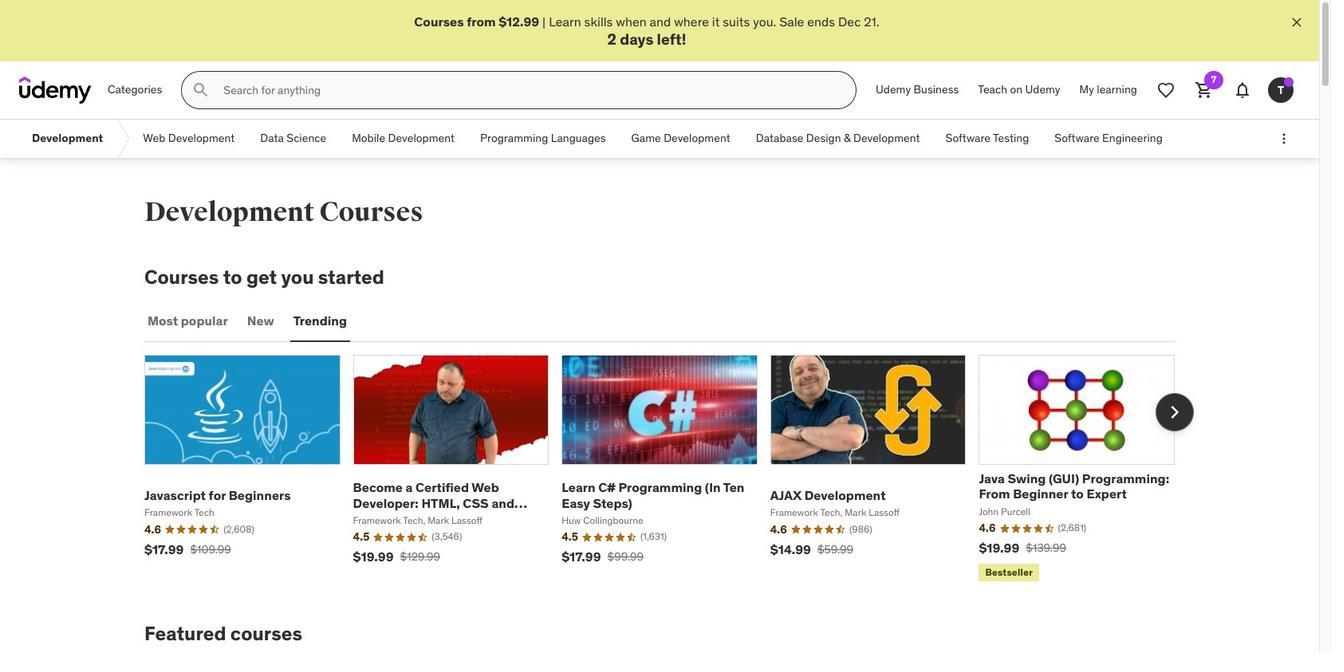 Task type: describe. For each thing, give the bounding box(es) containing it.
become a certified web developer: html, css and javascript
[[353, 480, 515, 526]]

and for become a certified web developer: html, css and javascript
[[492, 495, 515, 511]]

mobile development
[[352, 131, 455, 146]]

1 vertical spatial courses
[[319, 196, 423, 229]]

7 link
[[1186, 71, 1224, 109]]

web development
[[143, 131, 235, 146]]

java swing (gui) programming: from beginner to expert
[[979, 471, 1170, 502]]

c#
[[599, 480, 616, 496]]

left!
[[657, 30, 686, 49]]

categories
[[108, 82, 162, 97]]

data science
[[260, 131, 326, 146]]

udemy business
[[876, 82, 959, 97]]

programming languages link
[[468, 120, 619, 158]]

next image
[[1162, 400, 1188, 425]]

ten
[[723, 480, 745, 496]]

development up the get at the left top
[[144, 196, 315, 229]]

categories button
[[98, 71, 172, 109]]

trending button
[[290, 302, 350, 341]]

software testing link
[[933, 120, 1042, 158]]

where
[[674, 14, 709, 30]]

science
[[287, 131, 326, 146]]

get
[[246, 265, 277, 290]]

software for software engineering
[[1055, 131, 1100, 146]]

new
[[247, 313, 274, 329]]

expert
[[1087, 486, 1127, 502]]

web inside become a certified web developer: html, css and javascript
[[472, 480, 499, 496]]

data science link
[[248, 120, 339, 158]]

css
[[463, 495, 489, 511]]

&
[[844, 131, 851, 146]]

$12.99
[[499, 14, 539, 30]]

21.
[[864, 14, 880, 30]]

easy
[[562, 495, 590, 511]]

days
[[620, 30, 654, 49]]

featured courses
[[144, 622, 302, 647]]

udemy business link
[[866, 71, 969, 109]]

development courses
[[144, 196, 423, 229]]

close image
[[1289, 14, 1305, 30]]

courses to get you started
[[144, 265, 385, 290]]

ends
[[808, 14, 835, 30]]

udemy image
[[19, 77, 92, 104]]

mobile
[[352, 131, 385, 146]]

developer:
[[353, 495, 419, 511]]

0 horizontal spatial programming
[[480, 131, 548, 146]]

you have alerts image
[[1285, 78, 1294, 87]]

development link
[[19, 120, 116, 158]]

javascript
[[353, 510, 416, 526]]

most popular button
[[144, 302, 231, 341]]

java swing (gui) programming: from beginner to expert link
[[979, 471, 1170, 502]]

started
[[318, 265, 385, 290]]

testing
[[993, 131, 1029, 146]]

learn inside courses from $12.99 | learn skills when and where it suits you. sale ends dec 21. 2 days left!
[[549, 14, 581, 30]]

arrow pointing to subcategory menu links image
[[116, 120, 130, 158]]

game development
[[632, 131, 731, 146]]

become a certified web developer: html, css and javascript link
[[353, 480, 527, 526]]

(in
[[705, 480, 721, 496]]

|
[[543, 14, 546, 30]]

most
[[148, 313, 178, 329]]

courses from $12.99 | learn skills when and where it suits you. sale ends dec 21. 2 days left!
[[414, 14, 880, 49]]

dec
[[838, 14, 861, 30]]

from
[[467, 14, 496, 30]]

programming:
[[1083, 471, 1170, 487]]

when
[[616, 14, 647, 30]]

html,
[[422, 495, 460, 511]]

development right game
[[664, 131, 731, 146]]

t link
[[1262, 71, 1300, 109]]

development inside the carousel element
[[805, 487, 886, 503]]

my learning link
[[1070, 71, 1147, 109]]

skills
[[584, 14, 613, 30]]

suits
[[723, 14, 750, 30]]

javascript
[[144, 487, 206, 503]]

learning
[[1097, 82, 1138, 97]]

ajax development
[[771, 487, 886, 503]]

sale
[[780, 14, 805, 30]]

2
[[608, 30, 617, 49]]

1 udemy from the left
[[876, 82, 911, 97]]

game
[[632, 131, 661, 146]]

shopping cart with 7 items image
[[1195, 81, 1214, 100]]

database design & development
[[756, 131, 920, 146]]

swing
[[1008, 471, 1046, 487]]



Task type: locate. For each thing, give the bounding box(es) containing it.
business
[[914, 82, 959, 97]]

1 horizontal spatial to
[[1071, 486, 1084, 502]]

programming down search for anything text box
[[480, 131, 548, 146]]

web right certified
[[472, 480, 499, 496]]

development down 'submit search' image
[[168, 131, 235, 146]]

web right arrow pointing to subcategory menu links icon
[[143, 131, 165, 146]]

teach on udemy link
[[969, 71, 1070, 109]]

web
[[143, 131, 165, 146], [472, 480, 499, 496]]

0 vertical spatial courses
[[414, 14, 464, 30]]

programming
[[480, 131, 548, 146], [619, 480, 702, 496]]

0 horizontal spatial software
[[946, 131, 991, 146]]

0 horizontal spatial udemy
[[876, 82, 911, 97]]

a
[[406, 480, 413, 496]]

teach
[[978, 82, 1008, 97]]

you
[[281, 265, 314, 290]]

java
[[979, 471, 1005, 487]]

to
[[223, 265, 242, 290], [1071, 486, 1084, 502]]

1 horizontal spatial web
[[472, 480, 499, 496]]

development right mobile
[[388, 131, 455, 146]]

to left expert
[[1071, 486, 1084, 502]]

software left testing
[[946, 131, 991, 146]]

1 vertical spatial web
[[472, 480, 499, 496]]

(gui)
[[1049, 471, 1080, 487]]

certified
[[416, 480, 469, 496]]

teach on udemy
[[978, 82, 1061, 97]]

courses for courses to get you started
[[144, 265, 219, 290]]

software engineering link
[[1042, 120, 1176, 158]]

courses for courses from $12.99 | learn skills when and where it suits you. sale ends dec 21. 2 days left!
[[414, 14, 464, 30]]

udemy left business
[[876, 82, 911, 97]]

ajax
[[771, 487, 802, 503]]

software down my
[[1055, 131, 1100, 146]]

courses
[[230, 622, 302, 647]]

to inside java swing (gui) programming: from beginner to expert
[[1071, 486, 1084, 502]]

0 vertical spatial learn
[[549, 14, 581, 30]]

0 vertical spatial and
[[650, 14, 671, 30]]

and right css
[[492, 495, 515, 511]]

1 vertical spatial and
[[492, 495, 515, 511]]

and inside courses from $12.99 | learn skills when and where it suits you. sale ends dec 21. 2 days left!
[[650, 14, 671, 30]]

carousel element
[[144, 355, 1194, 585]]

1 vertical spatial learn
[[562, 480, 596, 496]]

and
[[650, 14, 671, 30], [492, 495, 515, 511]]

database
[[756, 131, 804, 146]]

0 vertical spatial programming
[[480, 131, 548, 146]]

courses left from
[[414, 14, 464, 30]]

you.
[[753, 14, 777, 30]]

development right &
[[854, 131, 920, 146]]

ajax development link
[[771, 487, 886, 503]]

most popular
[[148, 313, 228, 329]]

0 vertical spatial web
[[143, 131, 165, 146]]

steps)
[[593, 495, 633, 511]]

1 horizontal spatial programming
[[619, 480, 702, 496]]

courses inside courses from $12.99 | learn skills when and where it suits you. sale ends dec 21. 2 days left!
[[414, 14, 464, 30]]

web development link
[[130, 120, 248, 158]]

courses up started
[[319, 196, 423, 229]]

learn left c#
[[562, 480, 596, 496]]

featured
[[144, 622, 226, 647]]

software engineering
[[1055, 131, 1163, 146]]

learn inside learn c# programming (in ten easy steps)
[[562, 480, 596, 496]]

and for courses from $12.99 | learn skills when and where it suits you. sale ends dec 21. 2 days left!
[[650, 14, 671, 30]]

learn c# programming (in ten easy steps) link
[[562, 480, 745, 511]]

javascript for beginners link
[[144, 487, 291, 503]]

2 udemy from the left
[[1026, 82, 1061, 97]]

courses
[[414, 14, 464, 30], [319, 196, 423, 229], [144, 265, 219, 290]]

beginners
[[229, 487, 291, 503]]

udemy
[[876, 82, 911, 97], [1026, 82, 1061, 97]]

design
[[806, 131, 841, 146]]

1 software from the left
[[946, 131, 991, 146]]

0 vertical spatial to
[[223, 265, 242, 290]]

software testing
[[946, 131, 1029, 146]]

data
[[260, 131, 284, 146]]

programming languages
[[480, 131, 606, 146]]

mobile development link
[[339, 120, 468, 158]]

notifications image
[[1233, 81, 1253, 100]]

engineering
[[1103, 131, 1163, 146]]

0 horizontal spatial web
[[143, 131, 165, 146]]

udemy right on
[[1026, 82, 1061, 97]]

1 horizontal spatial software
[[1055, 131, 1100, 146]]

learn
[[549, 14, 581, 30], [562, 480, 596, 496]]

from
[[979, 486, 1011, 502]]

more subcategory menu links image
[[1277, 131, 1292, 147]]

programming inside learn c# programming (in ten easy steps)
[[619, 480, 702, 496]]

1 vertical spatial to
[[1071, 486, 1084, 502]]

new button
[[244, 302, 277, 341]]

0 horizontal spatial and
[[492, 495, 515, 511]]

my learning
[[1080, 82, 1138, 97]]

t
[[1278, 83, 1285, 97]]

on
[[1010, 82, 1023, 97]]

and up left!
[[650, 14, 671, 30]]

1 horizontal spatial and
[[650, 14, 671, 30]]

become
[[353, 480, 403, 496]]

javascript for beginners
[[144, 487, 291, 503]]

learn right |
[[549, 14, 581, 30]]

wishlist image
[[1157, 81, 1176, 100]]

languages
[[551, 131, 606, 146]]

game development link
[[619, 120, 743, 158]]

learn c# programming (in ten easy steps)
[[562, 480, 745, 511]]

2 vertical spatial courses
[[144, 265, 219, 290]]

courses up the most popular
[[144, 265, 219, 290]]

Search for anything text field
[[220, 77, 837, 104]]

programming left (in
[[619, 480, 702, 496]]

1 horizontal spatial udemy
[[1026, 82, 1061, 97]]

0 horizontal spatial to
[[223, 265, 242, 290]]

1 vertical spatial programming
[[619, 480, 702, 496]]

my
[[1080, 82, 1095, 97]]

beginner
[[1013, 486, 1069, 502]]

database design & development link
[[743, 120, 933, 158]]

development down udemy image
[[32, 131, 103, 146]]

to left the get at the left top
[[223, 265, 242, 290]]

submit search image
[[192, 81, 211, 100]]

and inside become a certified web developer: html, css and javascript
[[492, 495, 515, 511]]

software for software testing
[[946, 131, 991, 146]]

7
[[1211, 74, 1217, 86]]

2 software from the left
[[1055, 131, 1100, 146]]

popular
[[181, 313, 228, 329]]

development right ajax
[[805, 487, 886, 503]]

it
[[712, 14, 720, 30]]



Task type: vqa. For each thing, say whether or not it's contained in the screenshot.
Java Swing (Gui) Programming: From Beginner To Expert link
yes



